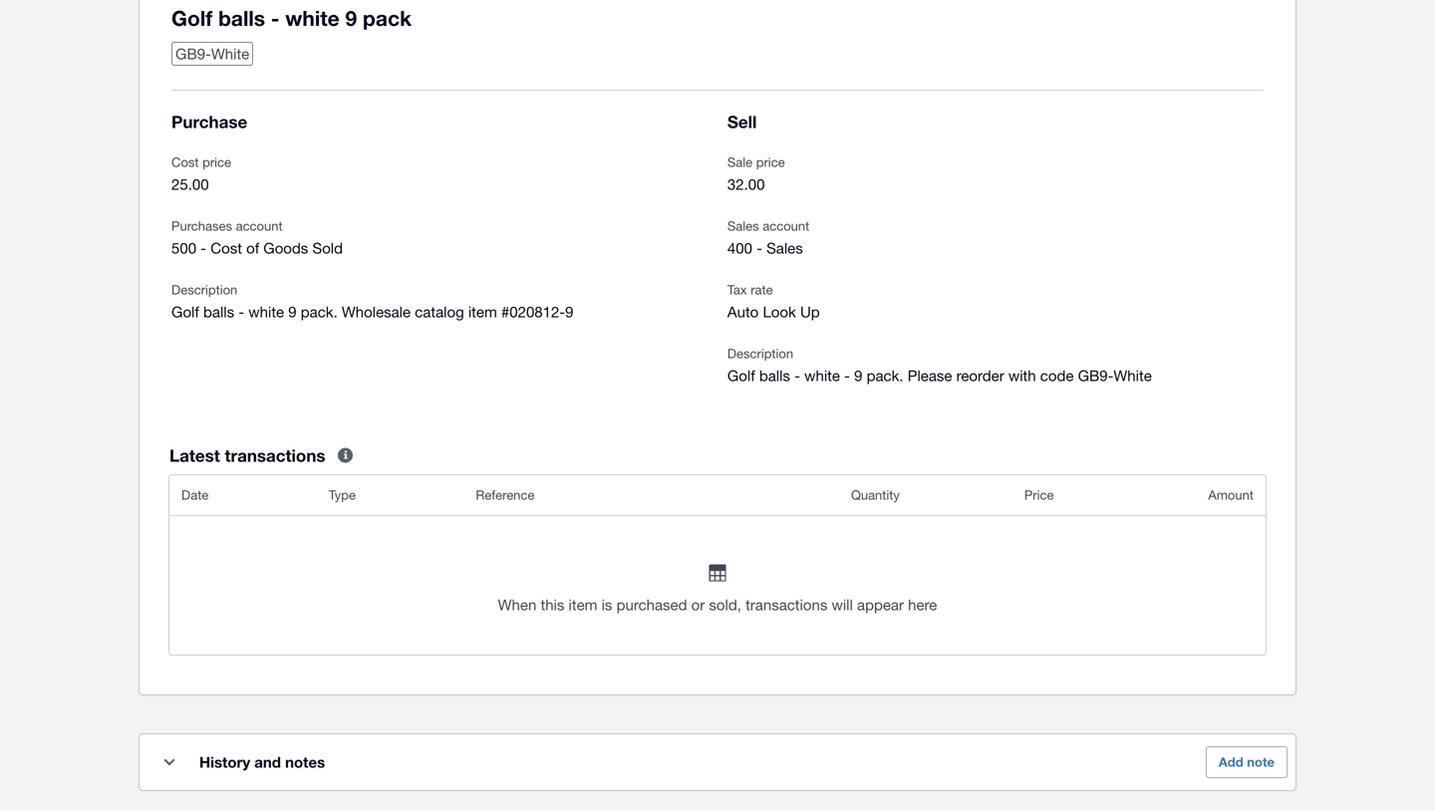Task type: describe. For each thing, give the bounding box(es) containing it.
price for 32.00
[[756, 154, 785, 170]]

0 vertical spatial sales
[[727, 218, 759, 234]]

tax rate auto look up
[[727, 282, 820, 320]]

white inside description golf balls - white - 9 pack. please reorder with code gb9-white
[[1114, 367, 1152, 384]]

purchased
[[617, 596, 687, 613]]

date
[[181, 487, 209, 503]]

1 horizontal spatial white
[[285, 5, 340, 30]]

#020812-
[[501, 303, 565, 320]]

1 horizontal spatial sales
[[766, 239, 803, 257]]

goods
[[263, 239, 308, 257]]

add note
[[1219, 754, 1275, 770]]

400
[[727, 239, 752, 257]]

description for -
[[727, 346, 793, 361]]

appear
[[857, 596, 904, 613]]

wholesale
[[342, 303, 411, 320]]

pack
[[363, 5, 412, 30]]

balls for 9
[[203, 303, 234, 320]]

account for sales
[[763, 218, 810, 234]]

pack. inside description golf balls - white 9 pack. wholesale catalog item #020812-9
[[301, 303, 338, 320]]

history
[[199, 753, 250, 771]]

gb9-white
[[175, 45, 249, 62]]

cost inside cost price 25.00
[[171, 154, 199, 170]]

25.00
[[171, 175, 209, 193]]

toggle button
[[149, 743, 189, 782]]

notes
[[285, 753, 325, 771]]

0 horizontal spatial gb9-
[[175, 45, 211, 62]]

amount
[[1208, 487, 1254, 503]]

tax
[[727, 282, 747, 298]]

0 vertical spatial balls
[[218, 5, 265, 30]]

0 vertical spatial golf
[[171, 5, 213, 30]]

up
[[800, 303, 820, 320]]

description golf balls - white - 9 pack. please reorder with code gb9-white
[[727, 346, 1152, 384]]

0 vertical spatial white
[[211, 45, 249, 62]]

price
[[1024, 487, 1054, 503]]

- for description golf balls - white 9 pack. wholesale catalog item #020812-9
[[238, 303, 244, 320]]

here
[[908, 596, 937, 613]]

toggle image
[[164, 759, 175, 766]]

purchases account 500 - cost of goods sold
[[171, 218, 343, 257]]

sold
[[312, 239, 343, 257]]

description golf balls - white 9 pack. wholesale catalog item #020812-9
[[171, 282, 574, 320]]

golf for 9
[[171, 303, 199, 320]]

description for 9
[[171, 282, 237, 298]]

quantity
[[851, 487, 900, 503]]



Task type: vqa. For each thing, say whether or not it's contained in the screenshot.
and
yes



Task type: locate. For each thing, give the bounding box(es) containing it.
0 horizontal spatial description
[[171, 282, 237, 298]]

price for 25.00
[[202, 154, 231, 170]]

1 vertical spatial balls
[[203, 303, 234, 320]]

item inside description golf balls - white 9 pack. wholesale catalog item #020812-9
[[468, 303, 497, 320]]

please
[[908, 367, 952, 384]]

balls down look
[[759, 367, 790, 384]]

balls down purchases account 500 - cost of goods sold
[[203, 303, 234, 320]]

1 vertical spatial gb9-
[[1078, 367, 1114, 384]]

will
[[832, 596, 853, 613]]

- inside sales account 400 - sales
[[757, 239, 762, 257]]

pack.
[[301, 303, 338, 320], [867, 367, 904, 384]]

and
[[254, 753, 281, 771]]

rate
[[751, 282, 773, 298]]

list of transactions element
[[169, 475, 1266, 655]]

0 vertical spatial cost
[[171, 154, 199, 170]]

2 vertical spatial white
[[804, 367, 840, 384]]

sales
[[727, 218, 759, 234], [766, 239, 803, 257]]

1 horizontal spatial transactions
[[746, 596, 828, 613]]

white left pack
[[285, 5, 340, 30]]

balls inside description golf balls - white 9 pack. wholesale catalog item #020812-9
[[203, 303, 234, 320]]

white down golf balls - white 9 pack at the top of page
[[211, 45, 249, 62]]

white down of
[[248, 303, 284, 320]]

1 vertical spatial golf
[[171, 303, 199, 320]]

with
[[1008, 367, 1036, 384]]

1 vertical spatial pack.
[[867, 367, 904, 384]]

0 vertical spatial transactions
[[225, 446, 325, 465]]

1 horizontal spatial price
[[756, 154, 785, 170]]

account inside sales account 400 - sales
[[763, 218, 810, 234]]

description down 500
[[171, 282, 237, 298]]

catalog
[[415, 303, 464, 320]]

sell
[[727, 112, 757, 132]]

add note button
[[1206, 746, 1288, 778]]

purchase
[[171, 112, 247, 132]]

balls
[[218, 5, 265, 30], [203, 303, 234, 320], [759, 367, 790, 384]]

cost up 25.00
[[171, 154, 199, 170]]

1 horizontal spatial gb9-
[[1078, 367, 1114, 384]]

0 horizontal spatial sales
[[727, 218, 759, 234]]

0 vertical spatial white
[[285, 5, 340, 30]]

golf
[[171, 5, 213, 30], [171, 303, 199, 320], [727, 367, 755, 384]]

add
[[1219, 754, 1244, 770]]

gb9-
[[175, 45, 211, 62], [1078, 367, 1114, 384]]

0 vertical spatial item
[[468, 303, 497, 320]]

auto
[[727, 303, 759, 320]]

cost inside purchases account 500 - cost of goods sold
[[211, 239, 242, 257]]

white down up at the right top of page
[[804, 367, 840, 384]]

more info image
[[325, 436, 365, 475]]

golf down 500
[[171, 303, 199, 320]]

description inside description golf balls - white 9 pack. wholesale catalog item #020812-9
[[171, 282, 237, 298]]

balls inside description golf balls - white - 9 pack. please reorder with code gb9-white
[[759, 367, 790, 384]]

account
[[236, 218, 283, 234], [763, 218, 810, 234]]

0 horizontal spatial white
[[211, 45, 249, 62]]

note
[[1247, 754, 1275, 770]]

account inside purchases account 500 - cost of goods sold
[[236, 218, 283, 234]]

1 price from the left
[[202, 154, 231, 170]]

0 horizontal spatial account
[[236, 218, 283, 234]]

1 horizontal spatial white
[[1114, 367, 1152, 384]]

pack. left please
[[867, 367, 904, 384]]

golf inside description golf balls - white - 9 pack. please reorder with code gb9-white
[[727, 367, 755, 384]]

white
[[211, 45, 249, 62], [1114, 367, 1152, 384]]

white right code
[[1114, 367, 1152, 384]]

or
[[691, 596, 705, 613]]

0 vertical spatial pack.
[[301, 303, 338, 320]]

2 vertical spatial golf
[[727, 367, 755, 384]]

sales right 400
[[766, 239, 803, 257]]

0 horizontal spatial cost
[[171, 154, 199, 170]]

item left is
[[569, 596, 597, 613]]

1 horizontal spatial pack.
[[867, 367, 904, 384]]

500
[[171, 239, 196, 257]]

1 horizontal spatial item
[[569, 596, 597, 613]]

0 horizontal spatial transactions
[[225, 446, 325, 465]]

0 horizontal spatial pack.
[[301, 303, 338, 320]]

description inside description golf balls - white - 9 pack. please reorder with code gb9-white
[[727, 346, 793, 361]]

when
[[498, 596, 536, 613]]

sold,
[[709, 596, 741, 613]]

9
[[345, 5, 357, 30], [288, 303, 297, 320], [565, 303, 574, 320], [854, 367, 863, 384]]

1 vertical spatial description
[[727, 346, 793, 361]]

look
[[763, 303, 796, 320]]

type
[[329, 487, 356, 503]]

history and notes
[[199, 753, 325, 771]]

9 inside description golf balls - white - 9 pack. please reorder with code gb9-white
[[854, 367, 863, 384]]

account up of
[[236, 218, 283, 234]]

white for -
[[804, 367, 840, 384]]

latest
[[169, 446, 220, 465]]

balls for -
[[759, 367, 790, 384]]

2 horizontal spatial white
[[804, 367, 840, 384]]

0 horizontal spatial item
[[468, 303, 497, 320]]

golf inside description golf balls - white 9 pack. wholesale catalog item #020812-9
[[171, 303, 199, 320]]

sale
[[727, 154, 753, 170]]

2 price from the left
[[756, 154, 785, 170]]

description down "auto" on the right top of page
[[727, 346, 793, 361]]

item inside list of transactions element
[[569, 596, 597, 613]]

0 horizontal spatial white
[[248, 303, 284, 320]]

0 vertical spatial gb9-
[[175, 45, 211, 62]]

white inside description golf balls - white - 9 pack. please reorder with code gb9-white
[[804, 367, 840, 384]]

- inside description golf balls - white 9 pack. wholesale catalog item #020812-9
[[238, 303, 244, 320]]

cost price 25.00
[[171, 154, 231, 193]]

1 horizontal spatial description
[[727, 346, 793, 361]]

when this item is purchased or sold, transactions will appear here
[[498, 596, 937, 613]]

- for sales account 400 - sales
[[757, 239, 762, 257]]

0 vertical spatial description
[[171, 282, 237, 298]]

purchases
[[171, 218, 232, 234]]

sales up 400
[[727, 218, 759, 234]]

account down "32.00"
[[763, 218, 810, 234]]

balls up gb9-white
[[218, 5, 265, 30]]

sale price 32.00
[[727, 154, 785, 193]]

white
[[285, 5, 340, 30], [248, 303, 284, 320], [804, 367, 840, 384]]

cost left of
[[211, 239, 242, 257]]

1 vertical spatial white
[[1114, 367, 1152, 384]]

price up 25.00
[[202, 154, 231, 170]]

code
[[1040, 367, 1074, 384]]

golf balls - white 9 pack
[[171, 5, 412, 30]]

1 horizontal spatial account
[[763, 218, 810, 234]]

32.00
[[727, 175, 765, 193]]

white inside description golf balls - white 9 pack. wholesale catalog item #020812-9
[[248, 303, 284, 320]]

reorder
[[956, 367, 1004, 384]]

2 account from the left
[[763, 218, 810, 234]]

golf down "auto" on the right top of page
[[727, 367, 755, 384]]

pack. inside description golf balls - white - 9 pack. please reorder with code gb9-white
[[867, 367, 904, 384]]

1 vertical spatial item
[[569, 596, 597, 613]]

price inside cost price 25.00
[[202, 154, 231, 170]]

0 horizontal spatial price
[[202, 154, 231, 170]]

latest transactions
[[169, 446, 325, 465]]

gb9- right code
[[1078, 367, 1114, 384]]

1 vertical spatial transactions
[[746, 596, 828, 613]]

gb9- up the purchase
[[175, 45, 211, 62]]

-
[[271, 5, 280, 30], [201, 239, 206, 257], [757, 239, 762, 257], [238, 303, 244, 320], [794, 367, 800, 384], [844, 367, 850, 384]]

of
[[246, 239, 259, 257]]

1 account from the left
[[236, 218, 283, 234]]

is
[[602, 596, 612, 613]]

gb9- inside description golf balls - white - 9 pack. please reorder with code gb9-white
[[1078, 367, 1114, 384]]

1 vertical spatial cost
[[211, 239, 242, 257]]

golf for -
[[727, 367, 755, 384]]

- inside purchases account 500 - cost of goods sold
[[201, 239, 206, 257]]

reference
[[476, 487, 535, 503]]

account for cost
[[236, 218, 283, 234]]

- for purchases account 500 - cost of goods sold
[[201, 239, 206, 257]]

price inside 'sale price 32.00'
[[756, 154, 785, 170]]

1 horizontal spatial cost
[[211, 239, 242, 257]]

sales account 400 - sales
[[727, 218, 810, 257]]

1 vertical spatial sales
[[766, 239, 803, 257]]

description
[[171, 282, 237, 298], [727, 346, 793, 361]]

this
[[541, 596, 564, 613]]

transactions
[[225, 446, 325, 465], [746, 596, 828, 613]]

cost
[[171, 154, 199, 170], [211, 239, 242, 257]]

item right catalog
[[468, 303, 497, 320]]

white for 9
[[248, 303, 284, 320]]

price right sale
[[756, 154, 785, 170]]

2 vertical spatial balls
[[759, 367, 790, 384]]

golf up gb9-white
[[171, 5, 213, 30]]

1 vertical spatial white
[[248, 303, 284, 320]]

transactions left will
[[746, 596, 828, 613]]

price
[[202, 154, 231, 170], [756, 154, 785, 170]]

transactions right latest
[[225, 446, 325, 465]]

- for description golf balls - white - 9 pack. please reorder with code gb9-white
[[794, 367, 800, 384]]

item
[[468, 303, 497, 320], [569, 596, 597, 613]]

pack. left the wholesale
[[301, 303, 338, 320]]



